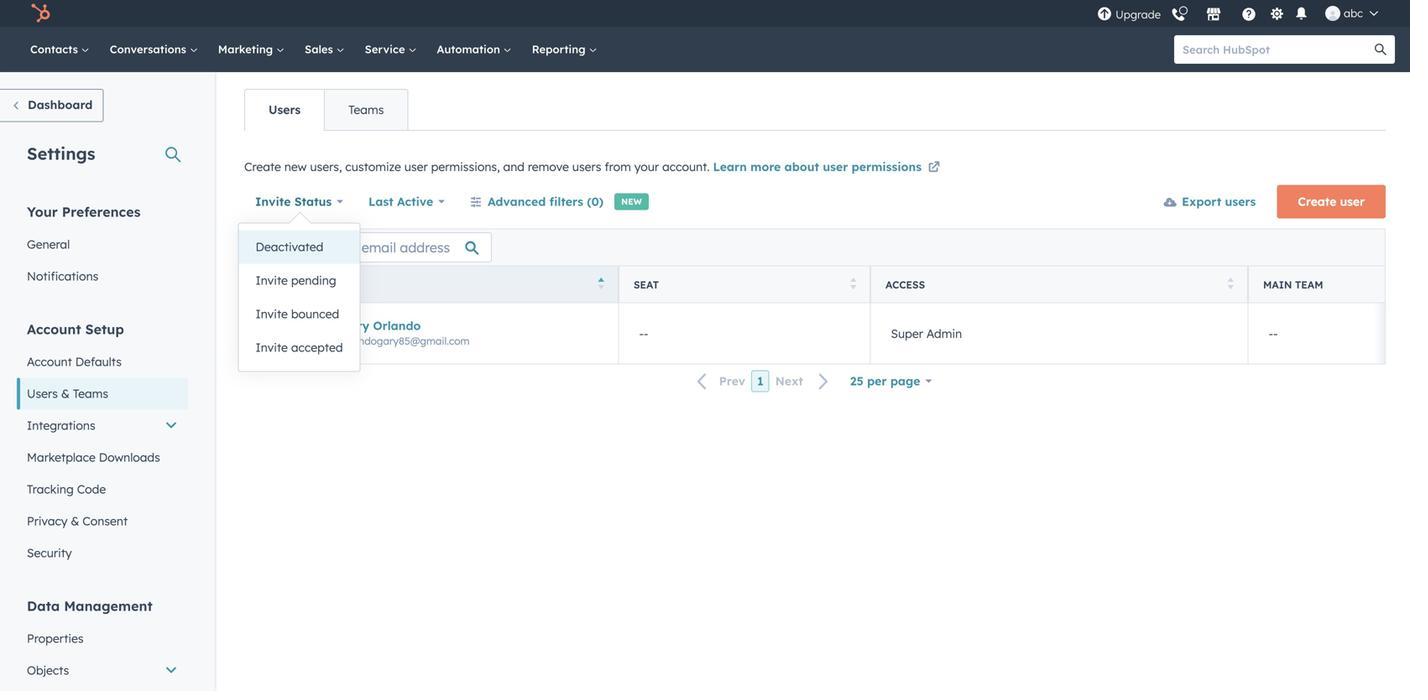 Task type: locate. For each thing, give the bounding box(es) containing it.
prev button
[[687, 371, 752, 393]]

general link
[[17, 229, 188, 261]]

invite inside invite status dropdown button
[[255, 194, 291, 209]]

Search name or email address search field
[[249, 233, 492, 263]]

invite down invite pending
[[256, 307, 288, 322]]

per
[[867, 374, 887, 389]]

create inside button
[[1298, 194, 1337, 209]]

objects
[[27, 664, 69, 678]]

data management element
[[17, 597, 188, 692]]

-- down seat at the top left of the page
[[639, 326, 649, 341]]

notifications
[[27, 269, 99, 284]]

users up the new
[[269, 102, 301, 117]]

next
[[776, 374, 803, 389]]

tracking code link
[[17, 474, 188, 506]]

0 horizontal spatial create
[[244, 160, 281, 174]]

pending
[[291, 273, 336, 288]]

customize
[[345, 160, 401, 174]]

privacy
[[27, 514, 68, 529]]

press to sort. image for access
[[1228, 278, 1234, 290]]

-- down main
[[1269, 326, 1278, 341]]

notifications link
[[17, 261, 188, 293]]

& inside users & teams link
[[61, 387, 70, 401]]

invite inside invite pending button
[[256, 273, 288, 288]]

code
[[77, 482, 106, 497]]

setup
[[85, 321, 124, 338]]

0 horizontal spatial &
[[61, 387, 70, 401]]

invite left status
[[255, 194, 291, 209]]

account defaults link
[[17, 346, 188, 378]]

notifications image
[[1294, 7, 1309, 22]]

1 horizontal spatial users
[[269, 102, 301, 117]]

1 vertical spatial teams
[[73, 387, 108, 401]]

1 account from the top
[[27, 321, 81, 338]]

press to sort. image left main
[[1228, 278, 1234, 290]]

1 horizontal spatial press to sort. element
[[1228, 278, 1234, 292]]

press to sort. element for access
[[1228, 278, 1234, 292]]

press to sort. image left 'access'
[[850, 278, 857, 290]]

invite accepted button
[[239, 331, 360, 365]]

teams up the customize
[[349, 102, 384, 117]]

teams inside account setup element
[[73, 387, 108, 401]]

users right export
[[1225, 194, 1256, 209]]

press to sort. image for seat
[[850, 278, 857, 290]]

automation link
[[427, 27, 522, 72]]

0 vertical spatial users
[[572, 160, 602, 174]]

1 horizontal spatial &
[[71, 514, 79, 529]]

management
[[64, 598, 153, 615]]

tracking code
[[27, 482, 106, 497]]

invite inside invite accepted button
[[256, 340, 288, 355]]

last active
[[369, 194, 433, 209]]

upgrade
[[1116, 8, 1161, 21]]

marketplace
[[27, 450, 96, 465]]

your preferences element
[[17, 203, 188, 293]]

settings image
[[1270, 7, 1285, 22]]

create up team
[[1298, 194, 1337, 209]]

1 button
[[752, 371, 770, 393]]

1 horizontal spatial users
[[1225, 194, 1256, 209]]

0 vertical spatial account
[[27, 321, 81, 338]]

hubspot link
[[20, 3, 63, 24]]

0 horizontal spatial users
[[27, 387, 58, 401]]

conversations
[[110, 42, 190, 56]]

properties link
[[17, 623, 188, 655]]

0 horizontal spatial press to sort. image
[[850, 278, 857, 290]]

3 invite from the top
[[256, 307, 288, 322]]

permissions
[[852, 160, 922, 174]]

1 press to sort. image from the left
[[850, 278, 857, 290]]

-
[[639, 326, 644, 341], [644, 326, 649, 341], [1269, 326, 1274, 341], [1274, 326, 1278, 341]]

1 - from the left
[[639, 326, 644, 341]]

tracking
[[27, 482, 74, 497]]

2 link opens in a new window image from the top
[[929, 162, 940, 174]]

teams inside "link"
[[349, 102, 384, 117]]

help image
[[1242, 8, 1257, 23]]

link opens in a new window image
[[929, 158, 940, 178], [929, 162, 940, 174]]

settings
[[27, 143, 95, 164]]

account up users & teams
[[27, 355, 72, 369]]

4 invite from the top
[[256, 340, 288, 355]]

orlando
[[373, 319, 421, 333]]

users left from
[[572, 160, 602, 174]]

0 vertical spatial &
[[61, 387, 70, 401]]

account up account defaults
[[27, 321, 81, 338]]

1 vertical spatial account
[[27, 355, 72, 369]]

account setup
[[27, 321, 124, 338]]

& up the integrations
[[61, 387, 70, 401]]

1 vertical spatial &
[[71, 514, 79, 529]]

privacy & consent
[[27, 514, 128, 529]]

pagination navigation
[[687, 371, 839, 393]]

users inside account setup element
[[27, 387, 58, 401]]

users for users
[[269, 102, 301, 117]]

0 horizontal spatial press to sort. element
[[850, 278, 857, 292]]

bounced
[[291, 307, 339, 322]]

your preferences
[[27, 204, 141, 220]]

press to sort. image
[[850, 278, 857, 290], [1228, 278, 1234, 290]]

navigation
[[244, 89, 408, 131]]

gary
[[340, 319, 370, 333]]

marketplaces button
[[1196, 0, 1232, 27]]

account
[[27, 321, 81, 338], [27, 355, 72, 369]]

create for create user
[[1298, 194, 1337, 209]]

1 horizontal spatial teams
[[349, 102, 384, 117]]

4 - from the left
[[1274, 326, 1278, 341]]

invite down invite bounced
[[256, 340, 288, 355]]

1 press to sort. element from the left
[[850, 278, 857, 292]]

2 press to sort. element from the left
[[1228, 278, 1234, 292]]

0 horizontal spatial --
[[639, 326, 649, 341]]

invite status
[[255, 194, 332, 209]]

invite
[[255, 194, 291, 209], [256, 273, 288, 288], [256, 307, 288, 322], [256, 340, 288, 355]]

1 horizontal spatial --
[[1269, 326, 1278, 341]]

main
[[1264, 279, 1293, 291]]

0 horizontal spatial users
[[572, 160, 602, 174]]

consent
[[83, 514, 128, 529]]

1 vertical spatial users
[[27, 387, 58, 401]]

& right privacy
[[71, 514, 79, 529]]

users up the integrations
[[27, 387, 58, 401]]

calling icon image
[[1171, 8, 1186, 23]]

upgrade image
[[1097, 7, 1113, 22]]

integrations
[[27, 419, 95, 433]]

marketing
[[218, 42, 276, 56]]

0 vertical spatial users
[[269, 102, 301, 117]]

--
[[639, 326, 649, 341], [1269, 326, 1278, 341]]

1 horizontal spatial user
[[823, 160, 848, 174]]

account defaults
[[27, 355, 122, 369]]

users link
[[245, 90, 324, 130]]

list box
[[239, 224, 360, 372]]

account inside account defaults link
[[27, 355, 72, 369]]

invite down deactivated
[[256, 273, 288, 288]]

next button
[[770, 371, 839, 393]]

1 vertical spatial users
[[1225, 194, 1256, 209]]

list box containing deactivated
[[239, 224, 360, 372]]

press to sort. element left main
[[1228, 278, 1234, 292]]

reporting
[[532, 42, 589, 56]]

1 vertical spatial create
[[1298, 194, 1337, 209]]

admin
[[927, 326, 962, 341]]

users
[[572, 160, 602, 174], [1225, 194, 1256, 209]]

create
[[244, 160, 281, 174], [1298, 194, 1337, 209]]

invite inside invite bounced 'button'
[[256, 307, 288, 322]]

main team
[[1264, 279, 1324, 291]]

0 horizontal spatial teams
[[73, 387, 108, 401]]

help button
[[1235, 4, 1264, 23]]

2 invite from the top
[[256, 273, 288, 288]]

menu
[[1096, 0, 1390, 27]]

0 vertical spatial teams
[[349, 102, 384, 117]]

2 horizontal spatial user
[[1340, 194, 1365, 209]]

your
[[27, 204, 58, 220]]

account setup element
[[17, 320, 188, 570]]

create left the new
[[244, 160, 281, 174]]

orlandogary85@gmail.com
[[340, 335, 470, 348]]

marketplace downloads link
[[17, 442, 188, 474]]

deactivated
[[256, 240, 324, 254]]

1 horizontal spatial create
[[1298, 194, 1337, 209]]

menu containing abc
[[1096, 0, 1390, 27]]

1 horizontal spatial press to sort. image
[[1228, 278, 1234, 290]]

super
[[891, 326, 924, 341]]

press to sort. element left 'access'
[[850, 278, 857, 292]]

2 press to sort. image from the left
[[1228, 278, 1234, 290]]

gary orlando orlandogary85@gmail.com
[[340, 319, 470, 348]]

2 account from the top
[[27, 355, 72, 369]]

invite bounced
[[256, 307, 339, 322]]

0 vertical spatial create
[[244, 160, 281, 174]]

1 invite from the top
[[255, 194, 291, 209]]

remove
[[528, 160, 569, 174]]

settings link
[[1267, 5, 1288, 22]]

& inside privacy & consent 'link'
[[71, 514, 79, 529]]

last
[[369, 194, 394, 209]]

users inside button
[[1225, 194, 1256, 209]]

dashboard
[[28, 97, 93, 112]]

users
[[269, 102, 301, 117], [27, 387, 58, 401]]

integrations button
[[17, 410, 188, 442]]

active
[[397, 194, 433, 209]]

press to sort. element
[[850, 278, 857, 292], [1228, 278, 1234, 292]]

teams down defaults
[[73, 387, 108, 401]]



Task type: describe. For each thing, give the bounding box(es) containing it.
calling icon button
[[1165, 1, 1193, 26]]

dashboard link
[[0, 89, 104, 122]]

export
[[1182, 194, 1222, 209]]

hubspot image
[[30, 3, 50, 24]]

name
[[298, 279, 328, 291]]

invite accepted
[[256, 340, 343, 355]]

search button
[[1367, 35, 1395, 64]]

notifications button
[[1291, 5, 1312, 22]]

security link
[[17, 538, 188, 570]]

users & teams link
[[17, 378, 188, 410]]

25 per page button
[[839, 365, 943, 398]]

your
[[635, 160, 659, 174]]

conversations link
[[100, 27, 208, 72]]

link opens in a new window image inside learn more about user permissions link
[[929, 162, 940, 174]]

1 -- from the left
[[639, 326, 649, 341]]

invite pending
[[256, 273, 336, 288]]

search image
[[1375, 44, 1387, 55]]

invite for invite status
[[255, 194, 291, 209]]

marketplaces image
[[1207, 8, 1222, 23]]

downloads
[[99, 450, 160, 465]]

users & teams
[[27, 387, 108, 401]]

account.
[[663, 160, 710, 174]]

create for create new users, customize user permissions, and remove users from your account.
[[244, 160, 281, 174]]

account for account setup
[[27, 321, 81, 338]]

service
[[365, 42, 408, 56]]

defaults
[[75, 355, 122, 369]]

deactivated button
[[239, 230, 360, 264]]

users,
[[310, 160, 342, 174]]

advanced filters (0)
[[488, 194, 604, 209]]

user inside learn more about user permissions link
[[823, 160, 848, 174]]

access
[[886, 279, 925, 291]]

sales
[[305, 42, 336, 56]]

account for account defaults
[[27, 355, 72, 369]]

data management
[[27, 598, 153, 615]]

invite for invite accepted
[[256, 340, 288, 355]]

about
[[785, 160, 819, 174]]

navigation containing users
[[244, 89, 408, 131]]

learn more about user permissions link
[[713, 158, 943, 178]]

service link
[[355, 27, 427, 72]]

& for users
[[61, 387, 70, 401]]

learn more about user permissions
[[713, 160, 926, 174]]

automation
[[437, 42, 504, 56]]

users for users & teams
[[27, 387, 58, 401]]

marketplace downloads
[[27, 450, 160, 465]]

reporting link
[[522, 27, 607, 72]]

25
[[850, 374, 864, 389]]

ascending sort. press to sort descending. image
[[598, 278, 604, 290]]

export users button
[[1154, 185, 1267, 219]]

learn
[[713, 160, 747, 174]]

abc button
[[1316, 0, 1389, 27]]

create user
[[1298, 194, 1365, 209]]

contacts
[[30, 42, 81, 56]]

press to sort. element for seat
[[850, 278, 857, 292]]

0 horizontal spatial user
[[404, 160, 428, 174]]

2 - from the left
[[644, 326, 649, 341]]

create user button
[[1277, 185, 1386, 219]]

3 - from the left
[[1269, 326, 1274, 341]]

ascending sort. press to sort descending. element
[[598, 278, 604, 292]]

super admin
[[891, 326, 962, 341]]

from
[[605, 160, 631, 174]]

privacy & consent link
[[17, 506, 188, 538]]

invite for invite pending
[[256, 273, 288, 288]]

export users
[[1182, 194, 1256, 209]]

objects button
[[17, 655, 188, 687]]

invite bounced button
[[239, 298, 360, 331]]

abc
[[1344, 6, 1363, 20]]

contacts link
[[20, 27, 100, 72]]

gary orlando link
[[340, 319, 602, 333]]

2 -- from the left
[[1269, 326, 1278, 341]]

create new users, customize user permissions, and remove users from your account.
[[244, 160, 713, 174]]

status
[[294, 194, 332, 209]]

invite status button
[[254, 185, 344, 219]]

new
[[621, 196, 642, 207]]

permissions,
[[431, 160, 500, 174]]

invite for invite bounced
[[256, 307, 288, 322]]

1
[[757, 374, 764, 389]]

(0)
[[587, 194, 604, 209]]

& for privacy
[[71, 514, 79, 529]]

gary orlando image
[[1326, 6, 1341, 21]]

teams link
[[324, 90, 408, 130]]

Search HubSpot search field
[[1175, 35, 1380, 64]]

more
[[751, 160, 781, 174]]

25 per page
[[850, 374, 921, 389]]

prev
[[719, 374, 746, 389]]

properties
[[27, 632, 84, 646]]

1 link opens in a new window image from the top
[[929, 158, 940, 178]]

general
[[27, 237, 70, 252]]

data
[[27, 598, 60, 615]]

advanced filters (0) button
[[459, 185, 615, 219]]

user inside create user button
[[1340, 194, 1365, 209]]

invite pending button
[[239, 264, 360, 298]]

seat
[[634, 279, 659, 291]]



Task type: vqa. For each thing, say whether or not it's contained in the screenshot.
3rd - from the right
yes



